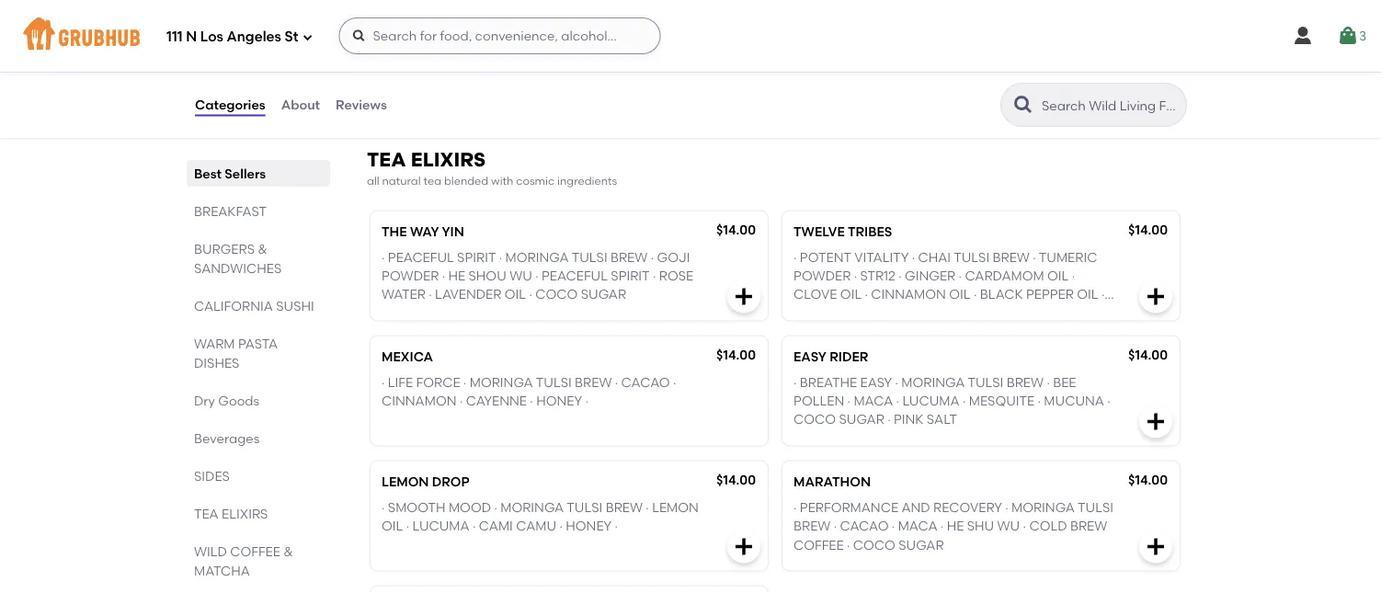 Task type: vqa. For each thing, say whether or not it's contained in the screenshot.
$14.00 corresponding to · POTENT VITALITY ·  CHAI TULSI BREW · TUMERIC POWDER · STR12 · GINGER · CARDAMOM OIL · CLOVE OIL · CINNAMON OIL · BLACK PEPPER OIL · HONEY
yes



Task type: locate. For each thing, give the bounding box(es) containing it.
cinnamon inside · life force ·  moringa tulsi brew · cacao · cinnamon · cayenne · honey ·
[[382, 394, 457, 409]]

maca down and
[[898, 519, 938, 535]]

honey right cayenne
[[536, 394, 582, 409]]

moringa up cold
[[1012, 500, 1075, 516]]

0 horizontal spatial he
[[448, 268, 466, 284]]

$14.00 for · breathe easy ·   moringa tulsi brew · bee pollen · maca · lucuma · mesquite · mucuna · coco sugar · pink salt
[[1129, 347, 1168, 363]]

1 vertical spatial easy
[[861, 375, 892, 391]]

0 vertical spatial lucuma
[[903, 394, 960, 409]]

coco down pollen
[[794, 412, 836, 428]]

best
[[194, 166, 222, 181]]

cinnamon down ginger
[[872, 287, 947, 303]]

brew inside '· breathe easy ·   moringa tulsi brew · bee pollen · maca · lucuma · mesquite · mucuna · coco sugar · pink salt'
[[1007, 375, 1044, 391]]

0 vertical spatial wu
[[510, 268, 533, 284]]

tulsi inside '· breathe easy ·   moringa tulsi brew · bee pollen · maca · lucuma · mesquite · mucuna · coco sugar · pink salt'
[[968, 375, 1004, 391]]

water
[[382, 287, 426, 303]]

cami
[[479, 519, 513, 535]]

1 vertical spatial tea
[[194, 506, 219, 522]]

tea up wild
[[194, 506, 219, 522]]

moringa up shou
[[506, 250, 569, 265]]

1 vertical spatial cinnamon
[[382, 394, 457, 409]]

brew for cacao
[[575, 375, 612, 391]]

honey inside · potent vitality ·  chai tulsi brew · tumeric powder · str12 · ginger · cardamom oil · clove oil · cinnamon oil · black pepper oil · honey
[[794, 306, 840, 321]]

oil
[[1048, 268, 1069, 284], [505, 287, 526, 303], [841, 287, 862, 303], [950, 287, 971, 303], [1077, 287, 1099, 303], [382, 519, 403, 535]]

·
[[382, 250, 385, 265], [499, 250, 503, 265], [651, 250, 654, 265], [794, 250, 797, 265], [912, 250, 915, 265], [1033, 250, 1037, 265], [442, 268, 445, 284], [536, 268, 539, 284], [653, 268, 656, 284], [854, 268, 858, 284], [899, 268, 902, 284], [959, 268, 962, 284], [1072, 268, 1076, 284], [429, 287, 432, 303], [529, 287, 533, 303], [865, 287, 868, 303], [974, 287, 977, 303], [1102, 287, 1105, 303], [382, 375, 385, 391], [464, 375, 467, 391], [615, 375, 618, 391], [673, 375, 677, 391], [794, 375, 797, 391], [896, 375, 899, 391], [1047, 375, 1051, 391], [460, 394, 463, 409], [530, 394, 533, 409], [585, 394, 589, 409], [848, 394, 851, 409], [897, 394, 900, 409], [963, 394, 966, 409], [1038, 394, 1041, 409], [1108, 394, 1111, 409], [888, 412, 891, 428], [382, 500, 385, 516], [494, 500, 498, 516], [646, 500, 649, 516], [794, 500, 797, 516], [1006, 500, 1009, 516], [406, 519, 410, 535], [473, 519, 476, 535], [560, 519, 563, 535], [615, 519, 618, 535], [834, 519, 837, 535], [892, 519, 895, 535], [941, 519, 944, 535], [1024, 519, 1027, 535], [847, 538, 850, 553]]

n
[[186, 29, 197, 45]]

oil right pepper
[[1077, 287, 1099, 303]]

cinnamon down life
[[382, 394, 457, 409]]

1 vertical spatial svg image
[[1145, 286, 1167, 308]]

0 vertical spatial &
[[258, 241, 268, 257]]

wu inside · performance and recovery ·  moringa tulsi brew · cacao · maca · he shu wu · cold brew coffee · coco sugar
[[998, 519, 1020, 535]]

0 horizontal spatial wu
[[510, 268, 533, 284]]

oil down smooth
[[382, 519, 403, 535]]

maca inside · performance and recovery ·  moringa tulsi brew · cacao · maca · he shu wu · cold brew coffee · coco sugar
[[898, 519, 938, 535]]

lemon
[[382, 474, 429, 490], [652, 500, 699, 516]]

0 vertical spatial maca
[[854, 394, 894, 409]]

elixirs
[[411, 148, 486, 172], [222, 506, 268, 522]]

powder up water
[[382, 268, 439, 284]]

tea inside tab
[[194, 506, 219, 522]]

easy up "breathe" at right bottom
[[794, 349, 827, 365]]

0 horizontal spatial coffee
[[230, 544, 280, 559]]

0 vertical spatial svg image
[[733, 76, 755, 98]]

& inside wild coffee & matcha
[[284, 544, 293, 559]]

oil up pepper
[[1048, 268, 1069, 284]]

breakfast tab
[[194, 201, 323, 221]]

0 vertical spatial peaceful
[[388, 250, 454, 265]]

coco down performance
[[854, 538, 896, 553]]

elixirs for tea elixirs all natural tea blended with cosmic ingredients
[[411, 148, 486, 172]]

search icon image
[[1013, 94, 1035, 116]]

oil down str12
[[841, 287, 862, 303]]

wu inside · peaceful spirit ·  moringa tulsi brew · goji powder · he shou wu · peaceful spirit · rose water · lavender oil · coco sugar
[[510, 268, 533, 284]]

0 horizontal spatial cinnamon
[[382, 394, 457, 409]]

powder for water
[[382, 268, 439, 284]]

oil down ginger
[[950, 287, 971, 303]]

oil down shou
[[505, 287, 526, 303]]

1 horizontal spatial easy
[[861, 375, 892, 391]]

1 vertical spatial he
[[947, 519, 964, 535]]

honey inside · life force ·  moringa tulsi brew · cacao · cinnamon · cayenne · honey ·
[[536, 394, 582, 409]]

2 horizontal spatial sugar
[[899, 538, 944, 553]]

moringa up salt
[[902, 375, 965, 391]]

1 horizontal spatial cacao
[[840, 519, 889, 535]]

2 horizontal spatial coco
[[854, 538, 896, 553]]

moringa inside · life force ·  moringa tulsi brew · cacao · cinnamon · cayenne · honey ·
[[470, 375, 533, 391]]

svg image
[[1292, 25, 1315, 47], [1338, 25, 1360, 47], [352, 29, 367, 43], [302, 32, 313, 43], [733, 286, 755, 308], [1145, 411, 1167, 433], [733, 536, 755, 558]]

force
[[416, 375, 460, 391]]

moringa inside · performance and recovery ·  moringa tulsi brew · cacao · maca · he shu wu · cold brew coffee · coco sugar
[[1012, 500, 1075, 516]]

1 horizontal spatial lemon
[[652, 500, 699, 516]]

categories
[[195, 97, 266, 113]]

peaceful down the way yin
[[388, 250, 454, 265]]

1 vertical spatial spirit
[[611, 268, 650, 284]]

pasta
[[238, 336, 278, 351]]

0 horizontal spatial peaceful
[[388, 250, 454, 265]]

tulsi inside · peaceful spirit ·  moringa tulsi brew · goji powder · he shou wu · peaceful spirit · rose water · lavender oil · coco sugar
[[572, 250, 608, 265]]

0 vertical spatial coco
[[536, 287, 578, 303]]

tea elixirs tab
[[194, 504, 323, 523]]

maca down "breathe" at right bottom
[[854, 394, 894, 409]]

he down the recovery
[[947, 519, 964, 535]]

main navigation navigation
[[0, 0, 1382, 72]]

0 horizontal spatial maca
[[854, 394, 894, 409]]

1 horizontal spatial wu
[[998, 519, 1020, 535]]

shou
[[469, 268, 507, 284]]

moringa inside · peaceful spirit ·  moringa tulsi brew · goji powder · he shou wu · peaceful spirit · rose water · lavender oil · coco sugar
[[506, 250, 569, 265]]

honey
[[794, 306, 840, 321], [536, 394, 582, 409], [566, 519, 612, 535]]

sugar
[[581, 287, 627, 303], [839, 412, 885, 428], [899, 538, 944, 553]]

brew inside · peaceful spirit ·  moringa tulsi brew · goji powder · he shou wu · peaceful spirit · rose water · lavender oil · coco sugar
[[611, 250, 648, 265]]

1 vertical spatial coco
[[794, 412, 836, 428]]

tribes
[[848, 224, 893, 239]]

wu right shu on the bottom
[[998, 519, 1020, 535]]

lucuma up salt
[[903, 394, 960, 409]]

spirit
[[457, 250, 496, 265], [611, 268, 650, 284]]

1 vertical spatial lucuma
[[413, 519, 470, 535]]

1 horizontal spatial he
[[947, 519, 964, 535]]

lemon inside · smooth mood ·   moringa tulsi brew · lemon oil · lucuma · cami camu · honey ·
[[652, 500, 699, 516]]

svg image for · potent vitality ·  chai tulsi brew · tumeric powder · str12 · ginger · cardamom oil · clove oil · cinnamon oil · black pepper oil · honey
[[1145, 286, 1167, 308]]

wu
[[510, 268, 533, 284], [998, 519, 1020, 535]]

honey down 'clove'
[[794, 306, 840, 321]]

1 vertical spatial elixirs
[[222, 506, 268, 522]]

coco inside · peaceful spirit ·  moringa tulsi brew · goji powder · he shou wu · peaceful spirit · rose water · lavender oil · coco sugar
[[536, 287, 578, 303]]

powder
[[382, 268, 439, 284], [794, 268, 851, 284]]

cinnamon
[[872, 287, 947, 303], [382, 394, 457, 409]]

$14.00 for · peaceful spirit ·  moringa tulsi brew · goji powder · he shou wu · peaceful spirit · rose water · lavender oil · coco sugar
[[717, 222, 756, 238]]

0 horizontal spatial cacao
[[622, 375, 670, 391]]

easy down the rider
[[861, 375, 892, 391]]

spirit left rose at top
[[611, 268, 650, 284]]

lucuma down smooth
[[413, 519, 470, 535]]

coffee down performance
[[794, 538, 844, 553]]

1 vertical spatial maca
[[898, 519, 938, 535]]

dishes
[[194, 355, 240, 371]]

tulsi inside · potent vitality ·  chai tulsi brew · tumeric powder · str12 · ginger · cardamom oil · clove oil · cinnamon oil · black pepper oil · honey
[[954, 250, 990, 265]]

2 vertical spatial svg image
[[1145, 536, 1167, 558]]

peaceful right shou
[[542, 268, 608, 284]]

brew for bee
[[1007, 375, 1044, 391]]

cacao inside · performance and recovery ·  moringa tulsi brew · cacao · maca · he shu wu · cold brew coffee · coco sugar
[[840, 519, 889, 535]]

0 horizontal spatial coco
[[536, 287, 578, 303]]

1 vertical spatial peaceful
[[542, 268, 608, 284]]

coffee inside wild coffee & matcha
[[230, 544, 280, 559]]

brew inside · potent vitality ·  chai tulsi brew · tumeric powder · str12 · ginger · cardamom oil · clove oil · cinnamon oil · black pepper oil · honey
[[993, 250, 1030, 265]]

dry goods tab
[[194, 391, 323, 410]]

lavender
[[435, 287, 502, 303]]

0 horizontal spatial spirit
[[457, 250, 496, 265]]

tea up all
[[367, 148, 406, 172]]

lucuma
[[903, 394, 960, 409], [413, 519, 470, 535]]

0 horizontal spatial elixirs
[[222, 506, 268, 522]]

0 horizontal spatial lucuma
[[413, 519, 470, 535]]

2 vertical spatial honey
[[566, 519, 612, 535]]

rider
[[830, 349, 869, 365]]

mucuna
[[1045, 394, 1105, 409]]

honey right camu
[[566, 519, 612, 535]]

goods
[[218, 393, 260, 408]]

0 vertical spatial tea
[[367, 148, 406, 172]]

twelve tribes
[[794, 224, 893, 239]]

& down 'tea elixirs' tab
[[284, 544, 293, 559]]

peaceful
[[388, 250, 454, 265], [542, 268, 608, 284]]

powder inside · potent vitality ·  chai tulsi brew · tumeric powder · str12 · ginger · cardamom oil · clove oil · cinnamon oil · black pepper oil · honey
[[794, 268, 851, 284]]

brew inside · smooth mood ·   moringa tulsi brew · lemon oil · lucuma · cami camu · honey ·
[[606, 500, 643, 516]]

coffee inside · performance and recovery ·  moringa tulsi brew · cacao · maca · he shu wu · cold brew coffee · coco sugar
[[794, 538, 844, 553]]

tulsi for cami
[[567, 500, 603, 516]]

1 horizontal spatial tea
[[367, 148, 406, 172]]

1 vertical spatial &
[[284, 544, 293, 559]]

moringa up cayenne
[[470, 375, 533, 391]]

lucuma inside '· breathe easy ·   moringa tulsi brew · bee pollen · maca · lucuma · mesquite · mucuna · coco sugar · pink salt'
[[903, 394, 960, 409]]

he inside · performance and recovery ·  moringa tulsi brew · cacao · maca · he shu wu · cold brew coffee · coco sugar
[[947, 519, 964, 535]]

burgers & sandwiches
[[194, 241, 282, 276]]

coffee down 'tea elixirs' tab
[[230, 544, 280, 559]]

2 vertical spatial coco
[[854, 538, 896, 553]]

moringa for wu
[[506, 250, 569, 265]]

svg image
[[733, 76, 755, 98], [1145, 286, 1167, 308], [1145, 536, 1167, 558]]

$14.00
[[717, 222, 756, 238], [1129, 222, 1168, 238], [717, 347, 756, 363], [1129, 347, 1168, 363], [717, 472, 756, 488], [1129, 472, 1168, 488]]

2 vertical spatial sugar
[[899, 538, 944, 553]]

· potent vitality ·  chai tulsi brew · tumeric powder · str12 · ginger · cardamom oil · clove oil · cinnamon oil · black pepper oil · honey
[[794, 250, 1105, 321]]

coco
[[536, 287, 578, 303], [794, 412, 836, 428], [854, 538, 896, 553]]

1 vertical spatial lemon
[[652, 500, 699, 516]]

brew inside · life force ·  moringa tulsi brew · cacao · cinnamon · cayenne · honey ·
[[575, 375, 612, 391]]

cinnamon inside · potent vitality ·  chai tulsi brew · tumeric powder · str12 · ginger · cardamom oil · clove oil · cinnamon oil · black pepper oil · honey
[[872, 287, 947, 303]]

tea
[[424, 174, 442, 188]]

2 powder from the left
[[794, 268, 851, 284]]

$14.00 for · life force ·  moringa tulsi brew · cacao · cinnamon · cayenne · honey ·
[[717, 347, 756, 363]]

0 vertical spatial honey
[[794, 306, 840, 321]]

1 horizontal spatial lucuma
[[903, 394, 960, 409]]

chai
[[919, 250, 951, 265]]

1 horizontal spatial coffee
[[794, 538, 844, 553]]

3
[[1360, 28, 1367, 44]]

moringa up camu
[[501, 500, 564, 516]]

elixirs inside tea elixirs all natural tea blended with cosmic ingredients
[[411, 148, 486, 172]]

maca inside '· breathe easy ·   moringa tulsi brew · bee pollen · maca · lucuma · mesquite · mucuna · coco sugar · pink salt'
[[854, 394, 894, 409]]

coco right lavender
[[536, 287, 578, 303]]

tulsi inside · smooth mood ·   moringa tulsi brew · lemon oil · lucuma · cami camu · honey ·
[[567, 500, 603, 516]]

0 vertical spatial lemon
[[382, 474, 429, 490]]

1 horizontal spatial maca
[[898, 519, 938, 535]]

1 vertical spatial cacao
[[840, 519, 889, 535]]

1 powder from the left
[[382, 268, 439, 284]]

sugar inside '· breathe easy ·   moringa tulsi brew · bee pollen · maca · lucuma · mesquite · mucuna · coco sugar · pink salt'
[[839, 412, 885, 428]]

spirit up shou
[[457, 250, 496, 265]]

about
[[281, 97, 320, 113]]

honey inside · smooth mood ·   moringa tulsi brew · lemon oil · lucuma · cami camu · honey ·
[[566, 519, 612, 535]]

lucuma inside · smooth mood ·   moringa tulsi brew · lemon oil · lucuma · cami camu · honey ·
[[413, 519, 470, 535]]

tulsi inside · life force ·  moringa tulsi brew · cacao · cinnamon · cayenne · honey ·
[[536, 375, 572, 391]]

coco inside '· breathe easy ·   moringa tulsi brew · bee pollen · maca · lucuma · mesquite · mucuna · coco sugar · pink salt'
[[794, 412, 836, 428]]

moringa inside · smooth mood ·   moringa tulsi brew · lemon oil · lucuma · cami camu · honey ·
[[501, 500, 564, 516]]

1 horizontal spatial sugar
[[839, 412, 885, 428]]

0 horizontal spatial sugar
[[581, 287, 627, 303]]

sushi
[[276, 298, 314, 314]]

1 horizontal spatial coco
[[794, 412, 836, 428]]

performance
[[800, 500, 899, 516]]

elixirs down sides tab
[[222, 506, 268, 522]]

wild
[[194, 544, 227, 559]]

oil inside · smooth mood ·   moringa tulsi brew · lemon oil · lucuma · cami camu · honey ·
[[382, 519, 403, 535]]

dry goods
[[194, 393, 260, 408]]

cayenne
[[466, 394, 527, 409]]

best sellers
[[194, 166, 266, 181]]

tea for tea elixirs all natural tea blended with cosmic ingredients
[[367, 148, 406, 172]]

& up the sandwiches at the top left of page
[[258, 241, 268, 257]]

coco inside · performance and recovery ·  moringa tulsi brew · cacao · maca · he shu wu · cold brew coffee · coco sugar
[[854, 538, 896, 553]]

0 horizontal spatial lemon
[[382, 474, 429, 490]]

1 vertical spatial wu
[[998, 519, 1020, 535]]

moringa
[[506, 250, 569, 265], [470, 375, 533, 391], [902, 375, 965, 391], [501, 500, 564, 516], [1012, 500, 1075, 516]]

1 horizontal spatial &
[[284, 544, 293, 559]]

1 vertical spatial sugar
[[839, 412, 885, 428]]

0 horizontal spatial powder
[[382, 268, 439, 284]]

1 horizontal spatial elixirs
[[411, 148, 486, 172]]

wu right shou
[[510, 268, 533, 284]]

0 vertical spatial spirit
[[457, 250, 496, 265]]

coffee
[[794, 538, 844, 553], [230, 544, 280, 559]]

walnut
[[382, 40, 427, 56]]

1 horizontal spatial powder
[[794, 268, 851, 284]]

0 horizontal spatial &
[[258, 241, 268, 257]]

1 vertical spatial honey
[[536, 394, 582, 409]]

1 horizontal spatial cinnamon
[[872, 287, 947, 303]]

brew
[[611, 250, 648, 265], [993, 250, 1030, 265], [575, 375, 612, 391], [1007, 375, 1044, 391], [606, 500, 643, 516], [794, 519, 831, 535], [1071, 519, 1108, 535]]

0 horizontal spatial tea
[[194, 506, 219, 522]]

0 vertical spatial cinnamon
[[872, 287, 947, 303]]

black
[[980, 287, 1024, 303]]

moringa inside '· breathe easy ·   moringa tulsi brew · bee pollen · maca · lucuma · mesquite · mucuna · coco sugar · pink salt'
[[902, 375, 965, 391]]

easy
[[794, 349, 827, 365], [861, 375, 892, 391]]

0 vertical spatial he
[[448, 268, 466, 284]]

elixirs inside tab
[[222, 506, 268, 522]]

elixirs up tea
[[411, 148, 486, 172]]

0 vertical spatial cacao
[[622, 375, 670, 391]]

Search for food, convenience, alcohol... search field
[[339, 17, 661, 54]]

1 horizontal spatial peaceful
[[542, 268, 608, 284]]

0 vertical spatial sugar
[[581, 287, 627, 303]]

powder inside · peaceful spirit ·  moringa tulsi brew · goji powder · he shou wu · peaceful spirit · rose water · lavender oil · coco sugar
[[382, 268, 439, 284]]

0 vertical spatial easy
[[794, 349, 827, 365]]

warm pasta dishes
[[194, 336, 278, 371]]

tea inside tea elixirs all natural tea blended with cosmic ingredients
[[367, 148, 406, 172]]

brew for lemon
[[606, 500, 643, 516]]

life
[[388, 375, 413, 391]]

he up lavender
[[448, 268, 466, 284]]

$14.00 for · smooth mood ·   moringa tulsi brew · lemon oil · lucuma · cami camu · honey ·
[[717, 472, 756, 488]]

svg image for · performance and recovery ·  moringa tulsi brew · cacao · maca · he shu wu · cold brew coffee · coco sugar
[[1145, 536, 1167, 558]]

powder down potent
[[794, 268, 851, 284]]

Search Wild Living Foods search field
[[1040, 97, 1181, 114]]

and
[[902, 500, 931, 516]]

0 vertical spatial elixirs
[[411, 148, 486, 172]]

beverages tab
[[194, 429, 323, 448]]



Task type: describe. For each thing, give the bounding box(es) containing it.
st
[[285, 29, 299, 45]]

the way yin
[[382, 224, 464, 239]]

wild coffee & matcha tab
[[194, 542, 323, 581]]

reviews
[[336, 97, 387, 113]]

rose
[[659, 268, 694, 284]]

sausage
[[430, 40, 485, 56]]

potent
[[800, 250, 852, 265]]

brew for tumeric
[[993, 250, 1030, 265]]

walnut sausage button
[[371, 28, 768, 111]]

tulsi inside · performance and recovery ·  moringa tulsi brew · cacao · maca · he shu wu · cold brew coffee · coco sugar
[[1078, 500, 1114, 516]]

shu
[[968, 519, 995, 535]]

sandwiches
[[194, 260, 282, 276]]

tea elixirs
[[194, 506, 268, 522]]

· peaceful spirit ·  moringa tulsi brew · goji powder · he shou wu · peaceful spirit · rose water · lavender oil · coco sugar
[[382, 250, 694, 303]]

pollen
[[794, 394, 845, 409]]

burgers & sandwiches tab
[[194, 239, 323, 278]]

easy rider
[[794, 349, 869, 365]]

matcha
[[194, 563, 250, 579]]

svg image inside 3 button
[[1338, 25, 1360, 47]]

mesquite
[[969, 394, 1035, 409]]

goji
[[657, 250, 690, 265]]

marathon
[[794, 474, 871, 490]]

powder for oil
[[794, 268, 851, 284]]

yin
[[442, 224, 464, 239]]

mexica
[[382, 349, 433, 365]]

wild coffee & matcha
[[194, 544, 293, 579]]

moringa for ·
[[470, 375, 533, 391]]

breathe
[[800, 375, 858, 391]]

· life force ·  moringa tulsi brew · cacao · cinnamon · cayenne · honey ·
[[382, 375, 677, 409]]

beverages
[[194, 431, 260, 446]]

moringa for cami
[[501, 500, 564, 516]]

tulsi for ginger
[[954, 250, 990, 265]]

warm
[[194, 336, 235, 351]]

· breathe easy ·   moringa tulsi brew · bee pollen · maca · lucuma · mesquite · mucuna · coco sugar · pink salt
[[794, 375, 1111, 428]]

tea for tea elixirs
[[194, 506, 219, 522]]

& inside burgers & sandwiches
[[258, 241, 268, 257]]

breakfast
[[194, 203, 267, 219]]

about button
[[280, 72, 321, 138]]

blended
[[444, 174, 489, 188]]

natural
[[382, 174, 421, 188]]

str12
[[861, 268, 896, 284]]

elixirs for tea elixirs
[[222, 506, 268, 522]]

tulsi for ·
[[536, 375, 572, 391]]

cosmic
[[516, 174, 555, 188]]

sellers
[[225, 166, 266, 181]]

moringa for lucuma
[[902, 375, 965, 391]]

tulsi for wu
[[572, 250, 608, 265]]

tumeric
[[1039, 250, 1098, 265]]

categories button
[[194, 72, 266, 138]]

dry
[[194, 393, 215, 408]]

· smooth mood ·   moringa tulsi brew · lemon oil · lucuma · cami camu · honey ·
[[382, 500, 699, 535]]

cacao inside · life force ·  moringa tulsi brew · cacao · cinnamon · cayenne · honey ·
[[622, 375, 670, 391]]

· performance and recovery ·  moringa tulsi brew · cacao · maca · he shu wu · cold brew coffee · coco sugar
[[794, 500, 1114, 553]]

sugar inside · performance and recovery ·  moringa tulsi brew · cacao · maca · he shu wu · cold brew coffee · coco sugar
[[899, 538, 944, 553]]

easy inside '· breathe easy ·   moringa tulsi brew · bee pollen · maca · lucuma · mesquite · mucuna · coco sugar · pink salt'
[[861, 375, 892, 391]]

3 button
[[1338, 19, 1367, 52]]

pepper
[[1027, 287, 1074, 303]]

tea elixirs all natural tea blended with cosmic ingredients
[[367, 148, 618, 188]]

burgers
[[194, 241, 255, 257]]

clove
[[794, 287, 838, 303]]

0 horizontal spatial easy
[[794, 349, 827, 365]]

tulsi for lucuma
[[968, 375, 1004, 391]]

california sushi tab
[[194, 296, 323, 316]]

111 n los angeles st
[[167, 29, 299, 45]]

all
[[367, 174, 380, 188]]

sugar inside · peaceful spirit ·  moringa tulsi brew · goji powder · he shou wu · peaceful spirit · rose water · lavender oil · coco sugar
[[581, 287, 627, 303]]

sides tab
[[194, 466, 323, 486]]

california
[[194, 298, 273, 314]]

mood
[[449, 500, 491, 516]]

reviews button
[[335, 72, 388, 138]]

1 horizontal spatial spirit
[[611, 268, 650, 284]]

sides
[[194, 468, 230, 484]]

$14.00 for · performance and recovery ·  moringa tulsi brew · cacao · maca · he shu wu · cold brew coffee · coco sugar
[[1129, 472, 1168, 488]]

recovery
[[934, 500, 1003, 516]]

the
[[382, 224, 407, 239]]

vitality
[[855, 250, 909, 265]]

twelve
[[794, 224, 845, 239]]

angeles
[[227, 29, 281, 45]]

ginger
[[905, 268, 956, 284]]

best sellers tab
[[194, 164, 323, 183]]

bee
[[1054, 375, 1077, 391]]

pink
[[894, 412, 924, 428]]

cardamom
[[965, 268, 1045, 284]]

warm pasta dishes tab
[[194, 334, 323, 373]]

with
[[491, 174, 514, 188]]

maca for easy
[[854, 394, 894, 409]]

111
[[167, 29, 183, 45]]

ingredients
[[558, 174, 618, 188]]

camu
[[516, 519, 557, 535]]

drop
[[432, 474, 470, 490]]

maca for and
[[898, 519, 938, 535]]

cold
[[1030, 519, 1068, 535]]

lemon drop
[[382, 474, 470, 490]]

smooth
[[388, 500, 446, 516]]

oil inside · peaceful spirit ·  moringa tulsi brew · goji powder · he shou wu · peaceful spirit · rose water · lavender oil · coco sugar
[[505, 287, 526, 303]]

los
[[200, 29, 223, 45]]

he inside · peaceful spirit ·  moringa tulsi brew · goji powder · he shou wu · peaceful spirit · rose water · lavender oil · coco sugar
[[448, 268, 466, 284]]

way
[[410, 224, 439, 239]]

california sushi
[[194, 298, 314, 314]]

$14.00 for · potent vitality ·  chai tulsi brew · tumeric powder · str12 · ginger · cardamom oil · clove oil · cinnamon oil · black pepper oil · honey
[[1129, 222, 1168, 238]]

brew for goji
[[611, 250, 648, 265]]



